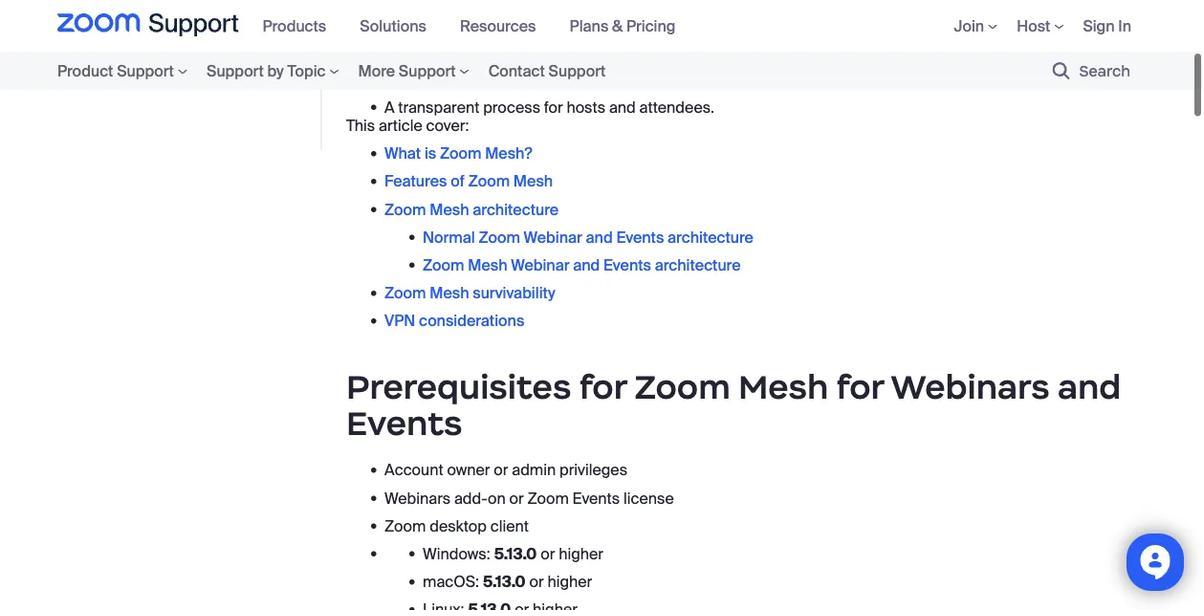 Task type: locate. For each thing, give the bounding box(es) containing it.
0 vertical spatial of
[[442, 23, 456, 43]]

on
[[488, 488, 506, 508]]

cloud down sign
[[1065, 51, 1107, 71]]

using the zoom mesh dashboard link
[[57, 16, 223, 59]]

of right fraction
[[442, 23, 456, 43]]

plans
[[570, 16, 609, 36]]

from
[[924, 5, 957, 25]]

is right that
[[763, 51, 774, 71]]

2 vertical spatial or
[[530, 572, 544, 592]]

contact support
[[489, 61, 606, 81]]

1 horizontal spatial the
[[961, 5, 983, 25]]

1 vertical spatial webinar
[[511, 255, 570, 275]]

zoom mesh architecture link
[[385, 199, 559, 219]]

the down join link
[[993, 51, 1016, 71]]

0 vertical spatial 5.13.0
[[494, 544, 537, 564]]

events down the normal zoom webinar and events architecture 'link'
[[604, 255, 651, 275]]

resources
[[460, 16, 536, 36]]

to right due in the top right of the page
[[641, 5, 655, 25]]

hosts down plans
[[584, 51, 623, 71]]

and
[[626, 51, 653, 71], [385, 69, 411, 89], [609, 97, 636, 117], [586, 227, 613, 247], [573, 255, 600, 275], [1058, 366, 1122, 407]]

support
[[117, 61, 174, 81], [207, 61, 264, 81], [399, 61, 456, 81], [549, 61, 606, 81]]

events up zoom mesh webinar and events architecture link
[[616, 227, 664, 247]]

menu bar up client.
[[253, 0, 700, 52]]

all
[[97, 71, 115, 92]]

search image
[[1053, 62, 1070, 79]]

the right from at the right top of page
[[961, 5, 983, 25]]

seamless
[[778, 51, 846, 71]]

that
[[732, 51, 759, 71]]

to
[[641, 5, 655, 25], [800, 5, 814, 25], [1087, 5, 1101, 25]]

a
[[385, 97, 395, 117]]

5.13.0 right macos:
[[483, 572, 526, 592]]

zoom
[[133, 16, 177, 36], [459, 23, 501, 43], [433, 51, 475, 71], [1020, 51, 1061, 71], [415, 69, 456, 89], [440, 143, 482, 164], [468, 171, 510, 191], [385, 199, 426, 219], [479, 227, 520, 247], [423, 255, 464, 275], [385, 283, 426, 303], [635, 366, 731, 407], [385, 516, 426, 536]]

or
[[494, 460, 508, 480], [541, 544, 555, 564], [530, 572, 544, 592]]

1 horizontal spatial cloud
[[1065, 51, 1107, 71]]

and inside prerequisites for zoom mesh for webinars and events
[[1058, 366, 1122, 407]]

menu bar containing products
[[253, 0, 700, 52]]

license
[[624, 488, 674, 508]]

menu bar up search icon
[[926, 0, 1132, 52]]

host
[[1017, 16, 1051, 36]]

article
[[379, 115, 423, 136]]

products
[[263, 16, 326, 36]]

windows:
[[423, 544, 490, 564]]

cloud
[[987, 5, 1029, 25], [1065, 51, 1107, 71]]

is
[[763, 51, 774, 71], [425, 143, 436, 164]]

dashboard
[[57, 39, 141, 59]]

zoom inside using the zoom mesh dashboard
[[133, 16, 177, 36]]

webinar up survivability at left top
[[511, 255, 570, 275]]

the up 'dashboard'
[[105, 16, 130, 36]]

experience
[[478, 51, 558, 71]]

menu bar
[[253, 0, 700, 52], [926, 0, 1132, 52], [0, 52, 673, 90]]

webinars inside prerequisites for zoom mesh for webinars and events
[[891, 366, 1050, 407]]

to left a at the top
[[1087, 5, 1101, 25]]

menu bar containing product support
[[0, 52, 673, 90]]

admin
[[512, 460, 556, 480]]

1 vertical spatial architecture
[[668, 227, 754, 247]]

5.13.0
[[494, 544, 537, 564], [483, 572, 526, 592]]

topic
[[287, 61, 326, 81]]

0 vertical spatial is
[[763, 51, 774, 71]]

this
[[346, 115, 375, 136]]

1 horizontal spatial is
[[763, 51, 774, 71]]

webinar up zoom mesh webinar and events architecture link
[[524, 227, 582, 247]]

articles
[[131, 71, 189, 92]]

of down what is zoom mesh? 'link'
[[451, 171, 465, 191]]

2 to from the left
[[800, 5, 814, 25]]

in
[[1119, 16, 1132, 36]]

1 vertical spatial hosts
[[567, 97, 606, 117]]

is right what
[[425, 143, 436, 164]]

pricing
[[627, 16, 676, 36]]

events down privileges
[[573, 488, 620, 508]]

0 horizontal spatial webinars
[[385, 488, 451, 508]]

0 vertical spatial higher
[[559, 544, 604, 564]]

more support link
[[349, 58, 479, 84]]

webinars for add-
[[385, 488, 451, 508]]

1 vertical spatial webinars
[[385, 488, 451, 508]]

cloud right the join
[[987, 5, 1029, 25]]

search image
[[1053, 62, 1070, 79]]

3 support from the left
[[399, 61, 456, 81]]

1 vertical spatial or
[[541, 544, 555, 564]]

4 support from the left
[[549, 61, 606, 81]]

0 horizontal spatial to
[[641, 5, 655, 25]]

join link
[[954, 16, 998, 36]]

owner
[[447, 460, 490, 480]]

for
[[561, 51, 580, 71], [544, 97, 563, 117], [579, 366, 627, 407], [837, 366, 884, 407]]

features
[[385, 171, 447, 191]]

0 horizontal spatial the
[[105, 16, 130, 36]]

to left the be
[[800, 5, 814, 25]]

5.13.0 down client
[[494, 544, 537, 564]]

products link
[[263, 16, 341, 36]]

1 to from the left
[[641, 5, 655, 25]]

native
[[385, 51, 430, 71]]

architecture
[[473, 199, 559, 219], [668, 227, 754, 247], [655, 255, 741, 275]]

support inside 'link'
[[399, 61, 456, 81]]

by
[[267, 61, 284, 81]]

3 to from the left
[[1087, 5, 1101, 25]]

webinars inside account owner or admin privileges webinars add-on or zoom events license zoom desktop client
[[385, 488, 451, 508]]

0 horizontal spatial is
[[425, 143, 436, 164]]

support for more support
[[399, 61, 456, 81]]

prerequisites for zoom mesh for webinars and events
[[346, 366, 1122, 444]]

1 support from the left
[[117, 61, 174, 81]]

mesh
[[180, 16, 223, 36], [514, 171, 553, 191], [430, 199, 469, 219], [468, 255, 508, 275], [430, 283, 469, 303], [739, 366, 829, 407]]

view all 9 articles
[[57, 71, 189, 92]]

0 vertical spatial or
[[494, 460, 508, 480]]

directly
[[1032, 5, 1084, 25]]

0 vertical spatial cloud
[[987, 5, 1029, 25]]

or inside account owner or admin privileges webinars add-on or zoom events license zoom desktop client
[[494, 460, 508, 480]]

or for higher
[[541, 544, 555, 564]]

what
[[385, 143, 421, 164]]

normal
[[423, 227, 475, 247]]

solutions
[[360, 16, 427, 36]]

9
[[118, 71, 128, 92]]

1 vertical spatial higher
[[548, 572, 592, 592]]

macos:
[[423, 572, 479, 592]]

windows: 5.13.0 or higher macos: 5.13.0 or higher
[[423, 544, 604, 592]]

0 vertical spatial webinars
[[891, 366, 1050, 407]]

a
[[1105, 5, 1114, 25]]

normal zoom webinar and events architecture link
[[423, 227, 754, 247]]

hosts
[[584, 51, 623, 71], [567, 97, 606, 117]]

1 horizontal spatial to
[[800, 5, 814, 25]]

using
[[57, 16, 101, 36]]

&
[[612, 16, 623, 36]]

account
[[385, 460, 444, 480]]

2 support from the left
[[207, 61, 264, 81]]

1 vertical spatial of
[[451, 171, 465, 191]]

menu bar containing join
[[926, 0, 1132, 52]]

events inside account owner or admin privileges webinars add-on or zoom events license zoom desktop client
[[573, 488, 620, 508]]

mesh inside prerequisites for zoom mesh for webinars and events
[[739, 366, 829, 407]]

of
[[442, 23, 456, 43], [451, 171, 465, 191]]

support for contact support
[[549, 61, 606, 81]]

product support
[[57, 61, 174, 81]]

1 horizontal spatial webinars
[[891, 366, 1050, 407]]

events
[[616, 227, 664, 247], [604, 255, 651, 275], [346, 402, 462, 444], [573, 488, 620, 508]]

zoom support image
[[57, 13, 239, 38]]

contact
[[489, 61, 545, 81]]

search button
[[1026, 52, 1140, 90]]

considerations
[[419, 311, 525, 331]]

attendees
[[657, 51, 728, 71]]

menu bar down products link
[[0, 52, 673, 90]]

join
[[954, 16, 985, 36]]

or for admin
[[494, 460, 508, 480]]

2 horizontal spatial to
[[1087, 5, 1101, 25]]

webinar
[[524, 227, 582, 247], [511, 255, 570, 275]]

view
[[57, 71, 94, 92]]

reduction
[[540, 5, 607, 25]]

events up 'account'
[[346, 402, 462, 444]]

hosts down contact support
[[567, 97, 606, 117]]



Task type: describe. For each thing, give the bounding box(es) containing it.
0 horizontal spatial cloud
[[987, 5, 1029, 25]]

zoom mesh webinar and events architecture link
[[423, 255, 741, 275]]

client.
[[460, 69, 505, 89]]

media
[[659, 5, 703, 25]]

support for product support
[[117, 61, 174, 81]]

host link
[[1017, 16, 1064, 36]]

using the zoom mesh dashboard
[[57, 16, 223, 59]]

process
[[483, 97, 541, 117]]

transparent
[[398, 97, 480, 117]]

client
[[490, 516, 529, 536]]

prerequisites
[[346, 366, 572, 407]]

account owner or admin privileges webinars add-on or zoom events license zoom desktop client
[[385, 460, 674, 536]]

cover:
[[426, 115, 469, 136]]

events inside prerequisites for zoom mesh for webinars and events
[[346, 402, 462, 444]]

product
[[57, 61, 113, 81]]

zoom mesh survivability link
[[385, 283, 555, 303]]

0 vertical spatial architecture
[[473, 199, 559, 219]]

2 vertical spatial architecture
[[655, 255, 741, 275]]

vpn
[[385, 311, 416, 331]]

desktop
[[430, 516, 487, 536]]

clients.
[[505, 23, 557, 43]]

contact support link
[[479, 58, 615, 84]]

integration
[[849, 51, 925, 71]]

survivability
[[473, 283, 555, 303]]

more
[[358, 61, 395, 81]]

1 vertical spatial 5.13.0
[[483, 572, 526, 592]]

the inside using the zoom mesh dashboard
[[105, 16, 130, 36]]

more support
[[358, 61, 456, 81]]

sign
[[1083, 16, 1115, 36]]

0 vertical spatial hosts
[[584, 51, 623, 71]]

fraction
[[385, 23, 438, 43]]

vpn considerations link
[[385, 311, 525, 331]]

2 horizontal spatial the
[[993, 51, 1016, 71]]

sign in
[[1083, 16, 1132, 36]]

mesh?
[[485, 143, 532, 164]]

between
[[929, 51, 990, 71]]

or zoom
[[509, 488, 569, 508]]

product support link
[[57, 58, 197, 84]]

webinars for and
[[891, 366, 1050, 407]]

plans & pricing link
[[570, 16, 690, 36]]

be
[[818, 5, 836, 25]]

support by topic
[[207, 61, 326, 81]]

due
[[611, 5, 638, 25]]

plans & pricing
[[570, 16, 676, 36]]

zoom inside prerequisites for zoom mesh for webinars and events
[[635, 366, 731, 407]]

significant bandwidth reduction due to media only needing to be transmitted from the cloud directly to a fraction of zoom clients. native zoom experience for hosts and attendees that is seamless integration between the zoom cloud and zoom client. a transparent process for hosts and attendees. this article cover: what is zoom mesh? features of zoom mesh zoom mesh architecture normal zoom webinar and events architecture zoom mesh webinar and events architecture zoom mesh survivability vpn considerations
[[346, 5, 1114, 331]]

add-
[[454, 488, 488, 508]]

search
[[1080, 62, 1131, 80]]

view all 9 articles link
[[57, 71, 189, 92]]

1 vertical spatial is
[[425, 143, 436, 164]]

features of zoom mesh link
[[385, 171, 553, 191]]

what is zoom mesh? link
[[385, 143, 532, 164]]

attendees.
[[640, 97, 715, 117]]

solutions link
[[360, 16, 441, 36]]

1 vertical spatial cloud
[[1065, 51, 1107, 71]]

significant
[[385, 5, 459, 25]]

sign in link
[[1083, 16, 1132, 36]]

mesh inside using the zoom mesh dashboard
[[180, 16, 223, 36]]

only
[[707, 5, 735, 25]]

needing
[[739, 5, 796, 25]]

zoom inside account owner or admin privileges webinars add-on or zoom events license zoom desktop client
[[385, 516, 426, 536]]

support by topic link
[[197, 58, 349, 84]]

bandwidth
[[462, 5, 536, 25]]

privileges
[[560, 460, 628, 480]]

0 vertical spatial webinar
[[524, 227, 582, 247]]

resources link
[[460, 16, 551, 36]]



Task type: vqa. For each thing, say whether or not it's contained in the screenshot.
Zoom
yes



